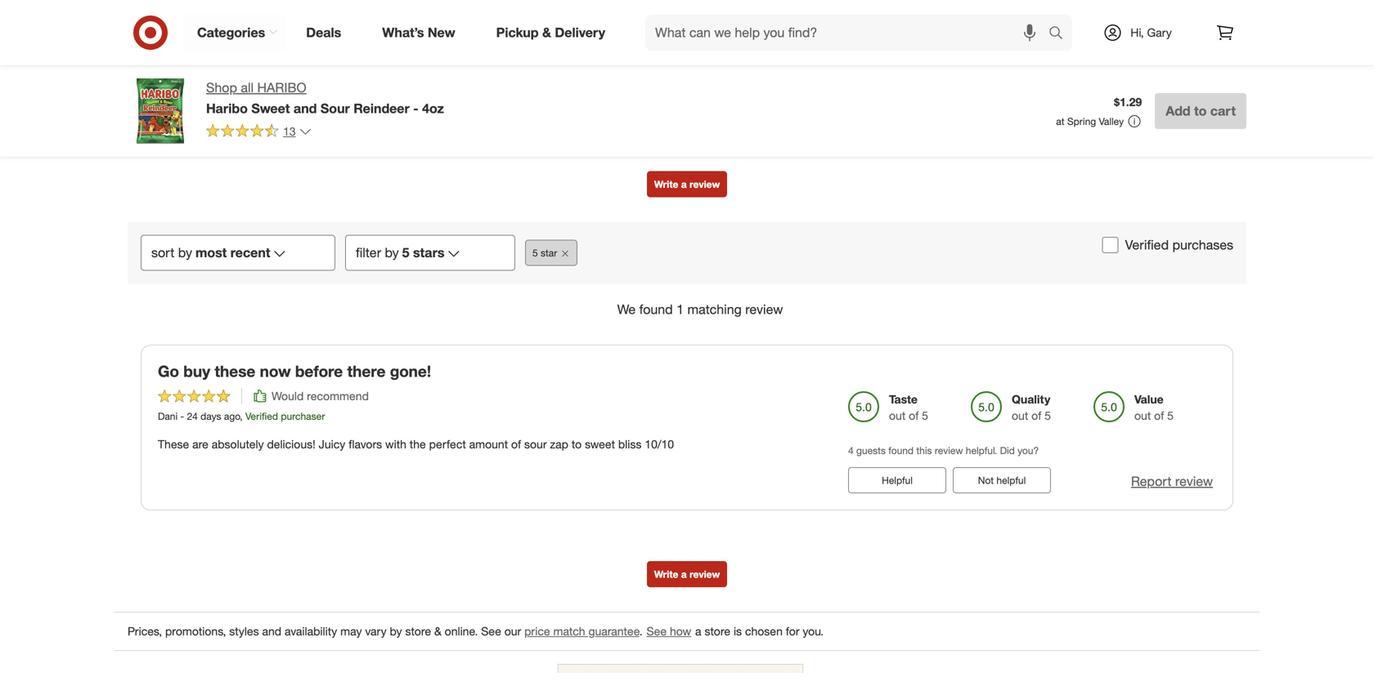 Task type: locate. For each thing, give the bounding box(es) containing it.
0 vertical spatial and
[[294, 100, 317, 116]]

are
[[192, 438, 208, 452]]

1 vertical spatial write a review
[[654, 569, 720, 581]]

1 vertical spatial a
[[681, 569, 687, 581]]

star for 1
[[413, 34, 430, 46]]

1 horizontal spatial star
[[541, 247, 557, 259]]

add to cart
[[1166, 103, 1236, 119]]

13 right 8 %
[[703, 36, 716, 50]]

0 vertical spatial write a review
[[654, 178, 720, 190]]

stars
[[411, 19, 432, 31], [413, 245, 444, 261]]

would recommend
[[272, 389, 369, 404]]

to inside "button"
[[1194, 103, 1207, 119]]

stars right filter
[[413, 245, 444, 261]]

13 down sweet
[[283, 124, 296, 139]]

1 horizontal spatial verified
[[1125, 237, 1169, 253]]

image of haribo sweet and sour reindeer - 4oz image
[[128, 79, 193, 144]]

not
[[978, 475, 994, 487]]

found
[[639, 302, 673, 318], [888, 445, 914, 457]]

see left our
[[481, 625, 501, 639]]

1 vertical spatial 0
[[655, 19, 660, 31]]

is
[[734, 625, 742, 639]]

taste out of 5
[[889, 393, 928, 423]]

0 horizontal spatial 13
[[283, 124, 296, 139]]

24
[[187, 411, 198, 423]]

of
[[909, 409, 919, 423], [1032, 409, 1041, 423], [1154, 409, 1164, 423], [511, 438, 521, 452]]

1 vertical spatial 1
[[677, 302, 684, 318]]

1 horizontal spatial &
[[542, 25, 551, 41]]

found left this
[[888, 445, 914, 457]]

0 horizontal spatial to
[[572, 438, 582, 452]]

out for value out of 5
[[1134, 409, 1151, 423]]

with
[[385, 438, 406, 452]]

categories link
[[183, 15, 286, 51]]

0 horizontal spatial 1
[[405, 34, 410, 46]]

of left sour
[[511, 438, 521, 452]]

5 inside quality out of 5
[[1045, 409, 1051, 423]]

0 vertical spatial write a review button
[[647, 171, 727, 197]]

stars up 1 star
[[411, 19, 432, 31]]

2 out from the left
[[1012, 409, 1028, 423]]

most
[[195, 245, 227, 261]]

to right add
[[1194, 103, 1207, 119]]

0 vertical spatial found
[[639, 302, 673, 318]]

add
[[1166, 103, 1191, 119]]

out down value
[[1134, 409, 1151, 423]]

0 vertical spatial 1
[[405, 34, 410, 46]]

reindeer
[[354, 100, 410, 116]]

these
[[215, 363, 255, 381]]

report
[[1131, 474, 1172, 490]]

advertisement region
[[558, 665, 803, 674]]

of down taste on the right
[[909, 409, 919, 423]]

2 write a review button from the top
[[647, 562, 727, 588]]

out inside quality out of 5
[[1012, 409, 1028, 423]]

1 vertical spatial write a review button
[[647, 562, 727, 588]]

see right .
[[647, 625, 667, 639]]

purchaser
[[281, 411, 325, 423]]

0 horizontal spatial out
[[889, 409, 906, 423]]

out down taste on the right
[[889, 409, 906, 423]]

by right filter
[[385, 245, 399, 261]]

5 for quality out of 5
[[1045, 409, 1051, 423]]

1 vertical spatial 0 %
[[655, 19, 669, 31]]

0 horizontal spatial see
[[481, 625, 501, 639]]

juicy
[[319, 438, 345, 452]]

filter
[[356, 245, 381, 261]]

write for second write a review button from the bottom of the page
[[654, 178, 678, 190]]

price
[[524, 625, 550, 639]]

by right the sort
[[178, 245, 192, 261]]

%
[[660, 3, 669, 16], [660, 19, 669, 31], [660, 34, 669, 46]]

4 guests found this review helpful. did you?
[[848, 445, 1039, 457]]

1 horizontal spatial see
[[647, 625, 667, 639]]

5 inside taste out of 5
[[922, 409, 928, 423]]

1 vertical spatial 13
[[283, 124, 296, 139]]

see
[[481, 625, 501, 639], [647, 625, 667, 639]]

value
[[1134, 393, 1164, 407]]

you.
[[803, 625, 824, 639]]

of inside quality out of 5
[[1032, 409, 1041, 423]]

taste
[[889, 393, 918, 407]]

may
[[340, 625, 362, 639]]

0 horizontal spatial found
[[639, 302, 673, 318]]

helpful.
[[966, 445, 997, 457]]

and left the 'sour' at the top of page
[[294, 100, 317, 116]]

2 horizontal spatial star
[[719, 36, 738, 50]]

0 horizontal spatial &
[[434, 625, 441, 639]]

of inside value out of 5
[[1154, 409, 1164, 423]]

0 horizontal spatial star
[[413, 34, 430, 46]]

0 vertical spatial &
[[542, 25, 551, 41]]

vary
[[365, 625, 387, 639]]

deals
[[306, 25, 341, 41]]

1 vertical spatial found
[[888, 445, 914, 457]]

1
[[405, 34, 410, 46], [677, 302, 684, 318]]

these
[[158, 438, 189, 452]]

star for 13
[[719, 36, 738, 50]]

star
[[413, 34, 430, 46], [719, 36, 738, 50], [541, 247, 557, 259]]

5 star
[[532, 247, 557, 259]]

1 horizontal spatial 13
[[703, 36, 716, 50]]

2 vertical spatial a
[[695, 625, 701, 639]]

to right the zap
[[572, 438, 582, 452]]

0 vertical spatial -
[[413, 100, 418, 116]]

& left online.
[[434, 625, 441, 639]]

write a review button
[[647, 171, 727, 197], [647, 562, 727, 588]]

0 vertical spatial 13
[[703, 36, 716, 50]]

0 vertical spatial 0
[[655, 3, 660, 16]]

and right the styles
[[262, 625, 281, 639]]

1 horizontal spatial store
[[705, 625, 730, 639]]

& right pickup
[[542, 25, 551, 41]]

1 0 % from the top
[[655, 3, 669, 16]]

1 left matching
[[677, 302, 684, 318]]

buy
[[183, 363, 210, 381]]

these are absolutely delicious! juicy flavors with the perfect amount of sour zap to sweet bliss 10/10
[[158, 438, 674, 452]]

1 vertical spatial to
[[572, 438, 582, 452]]

-
[[413, 100, 418, 116], [180, 411, 184, 423]]

now
[[260, 363, 291, 381]]

dani
[[158, 411, 178, 423]]

write a review
[[654, 178, 720, 190], [654, 569, 720, 581]]

star inside button
[[541, 247, 557, 259]]

the
[[410, 438, 426, 452]]

1 vertical spatial verified
[[245, 411, 278, 423]]

of down quality
[[1032, 409, 1041, 423]]

0 vertical spatial write
[[654, 178, 678, 190]]

1 vertical spatial %
[[660, 19, 669, 31]]

0 vertical spatial 0 %
[[655, 3, 669, 16]]

4oz
[[422, 100, 444, 116]]

2 write from the top
[[654, 569, 678, 581]]

write a review for second write a review button from the bottom of the page
[[654, 178, 720, 190]]

0 vertical spatial a
[[681, 178, 687, 190]]

1 vertical spatial write
[[654, 569, 678, 581]]

verified right verified purchases option
[[1125, 237, 1169, 253]]

delivery
[[555, 25, 605, 41]]

% for stars
[[660, 19, 669, 31]]

of for value
[[1154, 409, 1164, 423]]

at spring valley
[[1056, 115, 1124, 128]]

matching
[[687, 302, 742, 318]]

we
[[617, 302, 636, 318]]

verified right ,
[[245, 411, 278, 423]]

0 vertical spatial %
[[660, 3, 669, 16]]

store
[[405, 625, 431, 639], [705, 625, 730, 639]]

1 horizontal spatial to
[[1194, 103, 1207, 119]]

to
[[1194, 103, 1207, 119], [572, 438, 582, 452]]

1 horizontal spatial out
[[1012, 409, 1028, 423]]

sweet
[[585, 438, 615, 452]]

- left the "24"
[[180, 411, 184, 423]]

&
[[542, 25, 551, 41], [434, 625, 441, 639]]

out inside taste out of 5
[[889, 409, 906, 423]]

5
[[402, 245, 409, 261], [532, 247, 538, 259], [922, 409, 928, 423], [1045, 409, 1051, 423], [1167, 409, 1174, 423]]

haribo
[[206, 100, 248, 116]]

a
[[681, 178, 687, 190], [681, 569, 687, 581], [695, 625, 701, 639]]

0 horizontal spatial verified
[[245, 411, 278, 423]]

1 down '2'
[[405, 34, 410, 46]]

.
[[639, 625, 643, 639]]

5 inside value out of 5
[[1167, 409, 1174, 423]]

2 write a review from the top
[[654, 569, 720, 581]]

1 % from the top
[[660, 3, 669, 16]]

availability
[[285, 625, 337, 639]]

there
[[347, 363, 386, 381]]

a for second write a review button from the top
[[681, 569, 687, 581]]

- left 4oz
[[413, 100, 418, 116]]

1 out from the left
[[889, 409, 906, 423]]

amount
[[469, 438, 508, 452]]

2 horizontal spatial out
[[1134, 409, 1151, 423]]

,
[[240, 411, 243, 423]]

3 out from the left
[[1134, 409, 1151, 423]]

0 horizontal spatial store
[[405, 625, 431, 639]]

of inside taste out of 5
[[909, 409, 919, 423]]

0 vertical spatial verified
[[1125, 237, 1169, 253]]

shop all haribo haribo sweet and sour reindeer - 4oz
[[206, 80, 444, 116]]

1 horizontal spatial -
[[413, 100, 418, 116]]

1 horizontal spatial and
[[294, 100, 317, 116]]

% for star
[[660, 34, 669, 46]]

a for second write a review button from the bottom of the page
[[681, 178, 687, 190]]

store left is on the right of page
[[705, 625, 730, 639]]

haribo
[[257, 80, 306, 96]]

chosen
[[745, 625, 783, 639]]

0 vertical spatial to
[[1194, 103, 1207, 119]]

pickup & delivery link
[[482, 15, 626, 51]]

2 vertical spatial %
[[660, 34, 669, 46]]

review inside report review button
[[1175, 474, 1213, 490]]

spring
[[1067, 115, 1096, 128]]

out inside value out of 5
[[1134, 409, 1151, 423]]

delicious!
[[267, 438, 316, 452]]

write
[[654, 178, 678, 190], [654, 569, 678, 581]]

of down value
[[1154, 409, 1164, 423]]

3 % from the top
[[660, 34, 669, 46]]

go buy these now before there gone!
[[158, 363, 431, 381]]

1 horizontal spatial 1
[[677, 302, 684, 318]]

1 write from the top
[[654, 178, 678, 190]]

absolutely
[[212, 438, 264, 452]]

2 % from the top
[[660, 19, 669, 31]]

1 vertical spatial and
[[262, 625, 281, 639]]

quality out of 5
[[1012, 393, 1051, 423]]

found right we
[[639, 302, 673, 318]]

out
[[889, 409, 906, 423], [1012, 409, 1028, 423], [1134, 409, 1151, 423]]

out down quality
[[1012, 409, 1028, 423]]

1 vertical spatial -
[[180, 411, 184, 423]]

store right vary
[[405, 625, 431, 639]]

helpful
[[997, 475, 1026, 487]]

1 write a review from the top
[[654, 178, 720, 190]]



Task type: describe. For each thing, give the bounding box(es) containing it.
valley
[[1099, 115, 1124, 128]]

days
[[201, 411, 221, 423]]

shop
[[206, 80, 237, 96]]

of for taste
[[909, 409, 919, 423]]

prices,
[[128, 625, 162, 639]]

0 horizontal spatial and
[[262, 625, 281, 639]]

sour
[[524, 438, 547, 452]]

2 0 from the top
[[655, 19, 660, 31]]

Verified purchases checkbox
[[1102, 237, 1119, 253]]

1 0 from the top
[[655, 3, 660, 16]]

ago
[[224, 411, 240, 423]]

1 write a review button from the top
[[647, 171, 727, 197]]

verified purchases
[[1125, 237, 1233, 253]]

5 inside button
[[532, 247, 538, 259]]

guarantee
[[588, 625, 639, 639]]

out for taste out of 5
[[889, 409, 906, 423]]

gary
[[1147, 25, 1172, 40]]

what's new
[[382, 25, 455, 41]]

this
[[916, 445, 932, 457]]

ratings
[[741, 36, 776, 50]]

1 vertical spatial &
[[434, 625, 441, 639]]

recent
[[230, 245, 270, 261]]

before
[[295, 363, 343, 381]]

gone!
[[390, 363, 431, 381]]

our
[[504, 625, 521, 639]]

price match guarantee link
[[524, 625, 639, 639]]

13 link
[[206, 123, 312, 142]]

helpful
[[882, 475, 913, 487]]

quality
[[1012, 393, 1050, 407]]

sort by most recent
[[151, 245, 270, 261]]

2 stars
[[402, 19, 432, 31]]

bliss
[[618, 438, 642, 452]]

search button
[[1041, 15, 1081, 54]]

helpful button
[[848, 468, 946, 494]]

4
[[848, 445, 854, 457]]

how
[[670, 625, 691, 639]]

What can we help you find? suggestions appear below search field
[[645, 15, 1053, 51]]

would
[[272, 389, 304, 404]]

perfect
[[429, 438, 466, 452]]

pickup
[[496, 25, 539, 41]]

1 see from the left
[[481, 625, 501, 639]]

8 %
[[655, 34, 669, 46]]

styles
[[229, 625, 259, 639]]

write for second write a review button from the top
[[654, 569, 678, 581]]

not helpful button
[[953, 468, 1051, 494]]

all
[[241, 80, 254, 96]]

purchases
[[1173, 237, 1233, 253]]

prices, promotions, styles and availability may vary by store & online. see our price match guarantee . see how a store is chosen for you.
[[128, 625, 824, 639]]

0 horizontal spatial -
[[180, 411, 184, 423]]

we found 1 matching review
[[617, 302, 783, 318]]

13 for 13 star ratings
[[703, 36, 716, 50]]

13 for 13
[[283, 124, 296, 139]]

report review
[[1131, 474, 1213, 490]]

by for sort by
[[178, 245, 192, 261]]

5 for value out of 5
[[1167, 409, 1174, 423]]

out for quality out of 5
[[1012, 409, 1028, 423]]

2 store from the left
[[705, 625, 730, 639]]

5 star button
[[525, 240, 578, 266]]

dani - 24 days ago , verified purchaser
[[158, 411, 325, 423]]

of for quality
[[1032, 409, 1041, 423]]

by for filter by
[[385, 245, 399, 261]]

write a review for second write a review button from the top
[[654, 569, 720, 581]]

flavors
[[349, 438, 382, 452]]

cart
[[1210, 103, 1236, 119]]

2 see from the left
[[647, 625, 667, 639]]

8
[[655, 34, 660, 46]]

categories
[[197, 25, 265, 41]]

10/10
[[645, 438, 674, 452]]

13 star ratings
[[703, 36, 776, 50]]

- inside shop all haribo haribo sweet and sour reindeer - 4oz
[[413, 100, 418, 116]]

what's new link
[[368, 15, 476, 51]]

5 for taste out of 5
[[922, 409, 928, 423]]

1 star
[[405, 34, 430, 46]]

not helpful
[[978, 475, 1026, 487]]

by right vary
[[390, 625, 402, 639]]

value out of 5
[[1134, 393, 1174, 423]]

sour
[[321, 100, 350, 116]]

report review button
[[1131, 473, 1213, 492]]

sort
[[151, 245, 175, 261]]

hi, gary
[[1131, 25, 1172, 40]]

1 vertical spatial stars
[[413, 245, 444, 261]]

zap
[[550, 438, 568, 452]]

2
[[402, 19, 408, 31]]

recommend
[[307, 389, 369, 404]]

what's
[[382, 25, 424, 41]]

new
[[428, 25, 455, 41]]

deals link
[[292, 15, 362, 51]]

100
[[802, 18, 823, 34]]

$1.29
[[1114, 95, 1142, 109]]

2 0 % from the top
[[655, 19, 669, 31]]

see how button
[[646, 623, 692, 641]]

1 store from the left
[[405, 625, 431, 639]]

online.
[[445, 625, 478, 639]]

hi,
[[1131, 25, 1144, 40]]

0 vertical spatial stars
[[411, 19, 432, 31]]

go
[[158, 363, 179, 381]]

search
[[1041, 26, 1081, 42]]

filter by 5 stars
[[356, 245, 444, 261]]

star for 5
[[541, 247, 557, 259]]

and inside shop all haribo haribo sweet and sour reindeer - 4oz
[[294, 100, 317, 116]]

at
[[1056, 115, 1065, 128]]

pickup & delivery
[[496, 25, 605, 41]]

you?
[[1018, 445, 1039, 457]]

1 horizontal spatial found
[[888, 445, 914, 457]]



Task type: vqa. For each thing, say whether or not it's contained in the screenshot.
Guava's ounce
no



